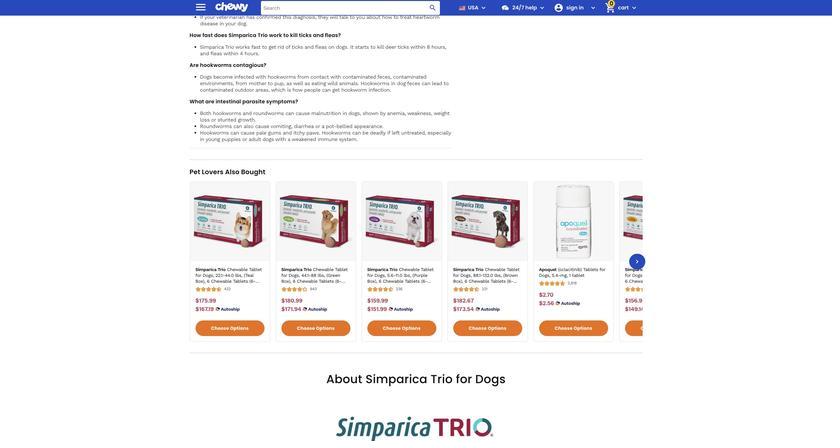 Task type: describe. For each thing, give the bounding box(es) containing it.
choose for $167.19
[[211, 325, 229, 332]]

tablets for $159.99
[[405, 279, 420, 284]]

what are intestinal parasite symptoms?
[[190, 98, 298, 105]]

hours,
[[432, 44, 446, 50]]

autoship for $2.70
[[561, 301, 580, 306]]

0 vertical spatial within
[[411, 44, 425, 50]]

both hookworms and roundworms can cause malnutrition in dogs, shown by anemia, weakness, weight loss or stunted growth. roundworms can also cause vomiting, diarrhea or a pot-bellied appearance. hookworms can cause pale gums and itchy paws. hookworms can be deadly if left untreated, especially in young puppies or adult dogs with a weakened immune system.
[[200, 110, 451, 142]]

especially
[[428, 130, 451, 136]]

help
[[526, 4, 537, 11]]

6 for $180.99
[[293, 279, 295, 284]]

supply) for $180.99
[[293, 285, 308, 290]]

$156.99
[[625, 297, 646, 304]]

hookworms for contagious?
[[200, 61, 232, 69]]

chewable up 44.0
[[227, 267, 248, 272]]

(6- for $159.99
[[421, 279, 427, 284]]

tablets for $180.99
[[319, 279, 334, 284]]

pet lovers also bought
[[190, 167, 265, 177]]

confirmed
[[256, 14, 281, 20]]

$2.70 text field
[[539, 292, 554, 299]]

0 horizontal spatial kill
[[290, 31, 298, 39]]

$175.99 text field
[[195, 297, 216, 305]]

$156.99 $149.14
[[625, 297, 646, 313]]

$167.19 text field
[[195, 306, 214, 313]]

submit search image
[[429, 4, 437, 12]]

$151.99
[[367, 306, 387, 313]]

dogs, for $182.67
[[460, 273, 472, 278]]

24/7
[[512, 4, 524, 11]]

how
[[190, 31, 201, 39]]

young
[[206, 136, 220, 142]]

$171.94
[[281, 306, 301, 313]]

88.1-
[[473, 273, 483, 278]]

well
[[293, 80, 303, 86]]

my
[[241, 1, 249, 9]]

to left the pup,
[[268, 80, 273, 86]]

what for what are intestinal parasite symptoms?
[[190, 98, 204, 105]]

dogs.
[[336, 44, 349, 50]]

supply) inside chewable tablet for dogs, 2.8-5.5 lbs, (gold box), 6 chewable tablets (6-mos. supply)
[[625, 285, 640, 290]]

in left young in the top of the page
[[200, 136, 204, 142]]

about simparica trio for dogs
[[326, 371, 506, 388]]

simparica trio for $182.67
[[453, 267, 483, 272]]

sign
[[566, 4, 578, 11]]

choose options link for $173.54
[[453, 321, 522, 336]]

mg,
[[560, 273, 568, 278]]

0 horizontal spatial hookworms
[[200, 130, 229, 136]]

they
[[318, 14, 328, 20]]

5 simparica trio from the left
[[625, 267, 655, 272]]

for for $175.99
[[195, 273, 201, 278]]

pot-
[[326, 123, 337, 129]]

tablets for $182.67
[[491, 279, 506, 284]]

simparica trio works fast to get rid of ticks and fleas on dogs. it starts to kill deer ticks within 8 hours, and fleas within 4 hours.
[[200, 44, 446, 56]]

if
[[200, 14, 203, 20]]

starts
[[355, 44, 369, 50]]

(green
[[326, 273, 340, 278]]

will
[[330, 14, 338, 20]]

and down vomiting,
[[283, 130, 292, 136]]

422
[[224, 287, 231, 292]]

$149.14 text field
[[625, 306, 644, 313]]

apoquel (oclacitinib) tablets for dogs, 5.4-mg, 1 tablet image
[[537, 185, 611, 259]]

chewable down 44.1- at left
[[297, 279, 318, 284]]

choose for $151.99
[[383, 325, 401, 332]]

chewy support image
[[501, 4, 510, 12]]

hours.
[[245, 50, 259, 56]]

areas,
[[256, 87, 270, 93]]

(6- for $175.99
[[249, 279, 255, 284]]

lbs, for $180.99
[[318, 273, 325, 278]]

1 horizontal spatial contaminated
[[343, 74, 376, 80]]

lbs, inside chewable tablet for dogs, 2.8-5.5 lbs, (gold box), 6 chewable tablets (6-mos. supply)
[[661, 273, 668, 278]]

11.0
[[395, 273, 402, 278]]

$159.99
[[367, 297, 388, 304]]

$173.54 text field
[[453, 306, 474, 313]]

1 vertical spatial within
[[224, 50, 238, 56]]

choose options for $171.94
[[297, 325, 335, 332]]

$2.56 text field
[[539, 300, 554, 307]]

for for $180.99
[[281, 273, 287, 278]]

mos. for $175.99
[[195, 285, 206, 290]]

dogs, for $2.70
[[539, 273, 551, 278]]

ticks right deer on the left of the page
[[398, 44, 409, 50]]

22.1-
[[215, 273, 225, 278]]

dogs, for $159.99
[[375, 273, 386, 278]]

$2.56
[[539, 300, 554, 307]]

contact
[[311, 74, 329, 80]]

6 options from the left
[[660, 325, 678, 332]]

already
[[274, 1, 295, 9]]

can up puppies
[[230, 130, 239, 136]]

(oclacitinib)
[[558, 267, 582, 272]]

how fast does simparica trio work to kill ticks and fleas?
[[190, 31, 341, 39]]

choose options for $167.19
[[211, 325, 249, 332]]

roundworms
[[200, 123, 232, 129]]

weakness,
[[407, 110, 432, 116]]

chewable up 132.0
[[485, 267, 506, 272]]

choose for $2.56
[[555, 325, 573, 332]]

and left the fleas?
[[313, 31, 324, 39]]

mos. for $182.67
[[453, 285, 463, 290]]

box), for $175.99
[[195, 279, 206, 284]]

6 for $159.99
[[379, 279, 381, 284]]

tablets for $175.99
[[233, 279, 248, 284]]

disease?
[[377, 1, 401, 9]]

1 horizontal spatial fleas
[[315, 44, 327, 50]]

to right work
[[283, 31, 289, 39]]

adult
[[249, 136, 261, 142]]

simparica trio chewable tablet for dogs, 22.1-44.0 lbs, (teal box), 6 chewable tablets (6-mos. supply) image
[[193, 185, 267, 259]]

list containing $2.70
[[190, 181, 700, 342]]

0 horizontal spatial your
[[205, 14, 215, 20]]

hookworms for and
[[213, 110, 241, 116]]

2 horizontal spatial with
[[330, 74, 341, 80]]

stunted
[[218, 117, 236, 123]]

immune
[[318, 136, 338, 142]]

6 inside chewable tablet for dogs, 2.8-5.5 lbs, (gold box), 6 chewable tablets (6-mos. supply)
[[625, 279, 628, 284]]

lbs, for $182.67
[[495, 273, 502, 278]]

has inside if your veterinarian has confirmed this diagnosis, they will talk to you about how to treat heartworm disease in your dog.
[[246, 14, 255, 20]]

Product search field
[[261, 1, 440, 15]]

anemia,
[[387, 110, 406, 116]]

weight
[[434, 110, 450, 116]]

2 vertical spatial or
[[242, 136, 247, 142]]

simparica trio chewable tablet for dogs, 88.1-132.0 lbs, (brown box), 6 chewable tablets (6-mos. supply) image
[[451, 185, 525, 259]]

236
[[396, 287, 403, 292]]

to right lead
[[444, 80, 449, 86]]

dogs, inside chewable tablet for dogs, 2.8-5.5 lbs, (gold box), 6 chewable tablets (6-mos. supply)
[[632, 273, 644, 278]]

of
[[286, 44, 290, 50]]

(gold
[[670, 273, 681, 278]]

to left treat
[[394, 14, 399, 20]]

choose options for $2.56
[[555, 325, 592, 332]]

lead
[[432, 80, 442, 86]]

2 horizontal spatial contaminated
[[393, 74, 427, 80]]

pup,
[[274, 80, 285, 86]]

appearance.
[[354, 123, 383, 129]]

dogs, for $175.99
[[203, 273, 214, 278]]

infected
[[234, 74, 254, 80]]

can left lead
[[422, 80, 430, 86]]

in inside dogs become infected with hookworms from contact with contaminated feces, contaminated environments, from mother to pup, as well as eating wild animals. hookworms in dog feces can lead to contaminated outdoor areas, which is how people can get hookworm infection.
[[391, 80, 395, 86]]

in left dogs,
[[343, 110, 347, 116]]

get inside simparica trio works fast to get rid of ticks and fleas on dogs. it starts to kill deer ticks within 8 hours, and fleas within 4 hours.
[[269, 44, 276, 50]]

$180.99 text field
[[281, 297, 302, 305]]

$156.99 text field
[[625, 297, 646, 305]]

chewable tablet for dogs, 2.8-5.5 lbs, (gold box), 6 chewable tablets (6-mos. supply)
[[625, 267, 692, 290]]

chewable tablet for dogs, 5.6-11.0 lbs, (purple box), 6 chewable tablets (6- mos. supply)
[[367, 267, 434, 290]]

you
[[356, 14, 365, 20]]

does
[[214, 31, 227, 39]]

can left "be"
[[352, 130, 361, 136]]

autoship for $182.67
[[481, 307, 500, 312]]

221
[[482, 287, 488, 292]]

$173.54
[[453, 306, 474, 313]]

and right of
[[305, 44, 314, 50]]

fleas?
[[325, 31, 341, 39]]

dog.
[[237, 20, 247, 27]]

it
[[350, 44, 354, 50]]

chewable tablet for dogs, 88.1-132.0 lbs, (brown box), 6 chewable tablets (6- mos. supply)
[[453, 267, 520, 290]]

to left you
[[350, 14, 355, 20]]

24/7 help
[[512, 4, 537, 11]]

supply) for $175.99
[[207, 285, 222, 290]]

Search text field
[[261, 1, 440, 15]]

paws.
[[306, 130, 320, 136]]

left
[[392, 130, 400, 136]]

to right starts
[[371, 44, 376, 50]]

1 vertical spatial a
[[288, 136, 290, 142]]

chewable up 88 at the bottom of page
[[313, 267, 334, 272]]

tablet for $180.99
[[335, 267, 348, 272]]

about
[[366, 14, 380, 20]]

kill inside simparica trio works fast to get rid of ticks and fleas on dogs. it starts to kill deer ticks within 8 hours, and fleas within 4 hours.
[[377, 44, 384, 50]]

simparica trio chewable tablet for dogs, 44.1-88 lbs, (green box), 6 chewable tablets (6-mos. supply) image
[[279, 185, 353, 259]]

eating
[[312, 80, 326, 86]]

chewable down '88.1-'
[[469, 279, 489, 284]]

5.5
[[654, 273, 660, 278]]

132.0
[[483, 273, 493, 278]]

contagious?
[[233, 61, 266, 69]]

symptoms?
[[266, 98, 298, 105]]

dogs inside dogs become infected with hookworms from contact with contaminated feces, contaminated environments, from mother to pup, as well as eating wild animals. hookworms in dog feces can lead to contaminated outdoor areas, which is how people can get hookworm infection.
[[200, 74, 212, 80]]

2 horizontal spatial or
[[315, 123, 320, 129]]

5.6-
[[387, 273, 395, 278]]

943
[[310, 287, 317, 292]]

6 choose options link from the left
[[625, 321, 694, 336]]

box), for $159.99
[[367, 279, 377, 284]]

for for $156.99
[[625, 273, 631, 278]]

$151.99 text field
[[367, 306, 387, 313]]

choose for $173.54
[[469, 325, 487, 332]]

itchy
[[293, 130, 305, 136]]

are hookworms contagious?
[[190, 61, 266, 69]]

which
[[271, 87, 285, 93]]

$167.19
[[195, 306, 214, 313]]

bellied
[[337, 123, 353, 129]]

supply) for $159.99
[[379, 285, 394, 290]]

account menu image
[[590, 4, 597, 12]]

lbs, for $159.99
[[404, 273, 411, 278]]



Task type: locate. For each thing, give the bounding box(es) containing it.
hookworms
[[200, 61, 232, 69], [268, 74, 296, 80], [213, 110, 241, 116]]

within
[[411, 44, 425, 50], [224, 50, 238, 56]]

(6- inside chewable tablet for dogs, 2.8-5.5 lbs, (gold box), 6 chewable tablets (6-mos. supply)
[[668, 279, 674, 284]]

usa
[[468, 4, 479, 11]]

can down symptoms?
[[285, 110, 294, 116]]

for for $182.67
[[453, 273, 459, 278]]

people
[[304, 87, 321, 93]]

hookworms inside the both hookworms and roundworms can cause malnutrition in dogs, shown by anemia, weakness, weight loss or stunted growth. roundworms can also cause vomiting, diarrhea or a pot-bellied appearance. hookworms can cause pale gums and itchy paws. hookworms can be deadly if left untreated, especially in young puppies or adult dogs with a weakened immune system.
[[213, 110, 241, 116]]

autoship for $159.99
[[394, 307, 413, 312]]

1 vertical spatial fleas
[[210, 50, 222, 56]]

1 vertical spatial what
[[190, 98, 204, 105]]

for for $159.99
[[367, 273, 373, 278]]

lbs, right 44.0
[[235, 273, 243, 278]]

2 choose from the left
[[297, 325, 315, 332]]

system.
[[339, 136, 358, 142]]

tablets down the (teal
[[233, 279, 248, 284]]

(6- inside the chewable tablet for dogs, 88.1-132.0 lbs, (brown box), 6 chewable tablets (6- mos. supply)
[[507, 279, 513, 284]]

simparica trio up '88.1-'
[[453, 267, 483, 272]]

in
[[220, 20, 224, 27], [391, 80, 395, 86], [343, 110, 347, 116], [200, 136, 204, 142]]

hookworms up become
[[200, 61, 232, 69]]

choose options
[[211, 325, 249, 332], [297, 325, 335, 332], [383, 325, 421, 332], [469, 325, 507, 332], [555, 325, 592, 332], [641, 325, 678, 332]]

hookworms up young in the top of the page
[[200, 130, 229, 136]]

0 vertical spatial your
[[205, 14, 215, 20]]

in
[[579, 4, 584, 11]]

options for $151.99
[[402, 325, 421, 332]]

(6- down (purple on the bottom
[[421, 279, 427, 284]]

1 vertical spatial cause
[[255, 123, 269, 129]]

box), inside chewable tablet for dogs, 5.6-11.0 lbs, (purple box), 6 chewable tablets (6- mos. supply)
[[367, 279, 377, 284]]

mos. for $180.99
[[281, 285, 292, 290]]

wild
[[328, 80, 338, 86]]

hookworms up the pup,
[[268, 74, 296, 80]]

dogs,
[[349, 110, 361, 116]]

0 horizontal spatial a
[[288, 136, 290, 142]]

3 lbs, from the left
[[404, 273, 411, 278]]

4 simparica trio from the left
[[453, 267, 483, 272]]

dog inside dogs become infected with hookworms from contact with contaminated feces, contaminated environments, from mother to pup, as well as eating wild animals. hookworms in dog feces can lead to contaminated outdoor areas, which is how people can get hookworm infection.
[[397, 80, 406, 86]]

choose options link for $151.99
[[367, 321, 436, 336]]

tablets inside chewable tablet for dogs, 44.1-88 lbs, (green box), 6 chewable tablets (6- mos. supply)
[[319, 279, 334, 284]]

for inside "chewable tablet for dogs, 22.1-44.0 lbs, (teal box), 6 chewable tablets (6- mos. supply)"
[[195, 273, 201, 278]]

vomiting,
[[271, 123, 292, 129]]

2 choose options from the left
[[297, 325, 335, 332]]

6 inside chewable tablet for dogs, 44.1-88 lbs, (green box), 6 chewable tablets (6- mos. supply)
[[293, 279, 295, 284]]

2 lbs, from the left
[[318, 273, 325, 278]]

tablets inside chewable tablet for dogs, 2.8-5.5 lbs, (gold box), 6 chewable tablets (6-mos. supply)
[[651, 279, 666, 284]]

box), inside chewable tablet for dogs, 44.1-88 lbs, (green box), 6 chewable tablets (6- mos. supply)
[[281, 279, 291, 284]]

0 vertical spatial heartworm
[[346, 1, 376, 9]]

be
[[363, 130, 368, 136]]

0 vertical spatial what
[[190, 1, 204, 9]]

3 (6- from the left
[[421, 279, 427, 284]]

lbs, inside the chewable tablet for dogs, 88.1-132.0 lbs, (brown box), 6 chewable tablets (6- mos. supply)
[[495, 273, 502, 278]]

how down well
[[293, 87, 303, 93]]

(6- for $182.67
[[507, 279, 513, 284]]

44.1-
[[301, 273, 311, 278]]

supply) inside chewable tablet for dogs, 5.6-11.0 lbs, (purple box), 6 chewable tablets (6- mos. supply)
[[379, 285, 394, 290]]

$180.99
[[281, 297, 302, 304]]

hookworms inside dogs become infected with hookworms from contact with contaminated feces, contaminated environments, from mother to pup, as well as eating wild animals. hookworms in dog feces can lead to contaminated outdoor areas, which is how people can get hookworm infection.
[[361, 80, 390, 86]]

1 horizontal spatial or
[[242, 136, 247, 142]]

hookworms up infection. at left top
[[361, 80, 390, 86]]

mos. inside chewable tablet for dogs, 2.8-5.5 lbs, (gold box), 6 chewable tablets (6-mos. supply)
[[674, 279, 684, 284]]

1 horizontal spatial with
[[275, 136, 286, 142]]

6 inside chewable tablet for dogs, 5.6-11.0 lbs, (purple box), 6 chewable tablets (6- mos. supply)
[[379, 279, 381, 284]]

dog left feces
[[397, 80, 406, 86]]

ticks right of
[[292, 44, 303, 50]]

supply) inside the chewable tablet for dogs, 88.1-132.0 lbs, (brown box), 6 chewable tablets (6- mos. supply)
[[465, 285, 480, 290]]

simparica trio up '2.8-'
[[625, 267, 655, 272]]

with inside the both hookworms and roundworms can cause malnutrition in dogs, shown by anemia, weakness, weight loss or stunted growth. roundworms can also cause vomiting, diarrhea or a pot-bellied appearance. hookworms can cause pale gums and itchy paws. hookworms can be deadly if left untreated, especially in young puppies or adult dogs with a weakened immune system.
[[275, 136, 286, 142]]

dogs
[[200, 74, 212, 80], [475, 371, 506, 388]]

1 vertical spatial get
[[332, 87, 340, 93]]

4
[[240, 50, 243, 56]]

6 inside the chewable tablet for dogs, 88.1-132.0 lbs, (brown box), 6 chewable tablets (6- mos. supply)
[[465, 279, 467, 284]]

0 vertical spatial kill
[[290, 31, 298, 39]]

environments,
[[200, 80, 234, 86]]

5 (6- from the left
[[668, 279, 674, 284]]

0 vertical spatial has
[[263, 1, 273, 9]]

6 up $156.99
[[625, 279, 628, 284]]

lbs, inside chewable tablet for dogs, 44.1-88 lbs, (green box), 6 chewable tablets (6- mos. supply)
[[318, 273, 325, 278]]

choose options for $151.99
[[383, 325, 421, 332]]

mos. inside chewable tablet for dogs, 44.1-88 lbs, (green box), 6 chewable tablets (6- mos. supply)
[[281, 285, 292, 290]]

chewable up 11.0
[[399, 267, 420, 272]]

tablet inside chewable tablet for dogs, 5.6-11.0 lbs, (purple box), 6 chewable tablets (6- mos. supply)
[[421, 267, 434, 272]]

pet
[[190, 167, 200, 177]]

tablets inside chewable tablet for dogs, 5.6-11.0 lbs, (purple box), 6 chewable tablets (6- mos. supply)
[[405, 279, 420, 284]]

4 choose options from the left
[[469, 325, 507, 332]]

3 dogs, from the left
[[375, 273, 386, 278]]

are
[[205, 98, 214, 105]]

0 horizontal spatial dog
[[251, 1, 261, 9]]

5.4-
[[552, 273, 560, 278]]

supply) down 22.1-
[[207, 285, 222, 290]]

4 6 from the left
[[465, 279, 467, 284]]

0 vertical spatial cause
[[296, 110, 310, 116]]

(6- down (green
[[335, 279, 341, 284]]

fast inside simparica trio works fast to get rid of ticks and fleas on dogs. it starts to kill deer ticks within 8 hours, and fleas within 4 hours.
[[251, 44, 261, 50]]

0 vertical spatial get
[[269, 44, 276, 50]]

(6- inside "chewable tablet for dogs, 22.1-44.0 lbs, (teal box), 6 chewable tablets (6- mos. supply)"
[[249, 279, 255, 284]]

chewable down 5.6-
[[383, 279, 403, 284]]

0 vertical spatial dog
[[251, 1, 261, 9]]

autoship down 2,818
[[561, 301, 580, 306]]

box), inside the chewable tablet for dogs, 88.1-132.0 lbs, (brown box), 6 chewable tablets (6- mos. supply)
[[453, 279, 463, 284]]

choose for $171.94
[[297, 325, 315, 332]]

simparica inside simparica trio works fast to get rid of ticks and fleas on dogs. it starts to kill deer ticks within 8 hours, and fleas within 4 hours.
[[200, 44, 224, 50]]

mos. for $156.99
[[674, 279, 684, 284]]

5 6 from the left
[[625, 279, 628, 284]]

0 horizontal spatial fast
[[202, 31, 213, 39]]

list
[[190, 181, 700, 342]]

simparica trio for $175.99
[[195, 267, 226, 272]]

has
[[263, 1, 273, 9], [246, 14, 255, 20]]

tablet up (gold
[[679, 267, 691, 272]]

lbs, for $175.99
[[235, 273, 243, 278]]

0 horizontal spatial get
[[269, 44, 276, 50]]

1 options from the left
[[230, 325, 249, 332]]

1 horizontal spatial has
[[263, 1, 273, 9]]

2 choose options link from the left
[[281, 321, 350, 336]]

hookworms
[[361, 80, 390, 86], [200, 130, 229, 136], [322, 130, 351, 136]]

4 choose options link from the left
[[453, 321, 522, 336]]

talk
[[339, 14, 348, 20]]

ticks for kill
[[299, 31, 312, 39]]

items image
[[605, 2, 616, 14]]

1 horizontal spatial dogs
[[475, 371, 506, 388]]

box), for $180.99
[[281, 279, 291, 284]]

can left also
[[233, 123, 242, 129]]

1 horizontal spatial get
[[332, 87, 340, 93]]

chewable up (gold
[[657, 267, 677, 272]]

lbs, inside chewable tablet for dogs, 5.6-11.0 lbs, (purple box), 6 chewable tablets (6- mos. supply)
[[404, 273, 411, 278]]

from down infected
[[236, 80, 247, 86]]

(6- down (brown
[[507, 279, 513, 284]]

feces
[[407, 80, 420, 86]]

1 horizontal spatial how
[[382, 14, 392, 20]]

by
[[380, 110, 386, 116]]

0 vertical spatial or
[[211, 117, 216, 123]]

5 dogs, from the left
[[539, 273, 551, 278]]

to
[[350, 14, 355, 20], [394, 14, 399, 20], [283, 31, 289, 39], [262, 44, 267, 50], [371, 44, 376, 50], [268, 80, 273, 86], [444, 80, 449, 86]]

dogs, left '2.8-'
[[632, 273, 644, 278]]

0 horizontal spatial with
[[256, 74, 266, 80]]

$159.99 text field
[[367, 297, 388, 305]]

also
[[244, 123, 254, 129]]

simparica trio chewable tablet for dogs, 5.6-11.0 lbs, (purple box), 6 chewable tablets (6-mos. supply) image
[[365, 185, 439, 259]]

as up is
[[286, 80, 292, 86]]

lbs, right 11.0
[[404, 273, 411, 278]]

2 dogs, from the left
[[289, 273, 300, 278]]

6 up $180.99
[[293, 279, 295, 284]]

tablet for $159.99
[[421, 267, 434, 272]]

box), right (gold
[[682, 273, 692, 278]]

contaminated up feces
[[393, 74, 427, 80]]

for
[[337, 1, 344, 9], [600, 267, 605, 272], [195, 273, 201, 278], [281, 273, 287, 278], [367, 273, 373, 278], [453, 273, 459, 278], [625, 273, 631, 278], [456, 371, 472, 388]]

on
[[328, 44, 334, 50]]

i
[[225, 1, 227, 9]]

(6- inside chewable tablet for dogs, 44.1-88 lbs, (green box), 6 chewable tablets (6- mos. supply)
[[335, 279, 341, 284]]

within left 8 on the top right
[[411, 44, 425, 50]]

1 horizontal spatial cause
[[255, 123, 269, 129]]

6 inside "chewable tablet for dogs, 22.1-44.0 lbs, (teal box), 6 chewable tablets (6- mos. supply)"
[[207, 279, 210, 284]]

or up paws.
[[315, 123, 320, 129]]

autoship down "943" at left bottom
[[308, 307, 327, 312]]

weakened
[[292, 136, 316, 142]]

0 vertical spatial how
[[382, 14, 392, 20]]

simparica trio up 22.1-
[[195, 267, 226, 272]]

cart menu image
[[630, 4, 638, 12]]

tablets down (purple on the bottom
[[405, 279, 420, 284]]

5 choose options from the left
[[555, 325, 592, 332]]

dogs, inside (oclacitinib) tablets for dogs, 5.4-mg, 1 tablet
[[539, 273, 551, 278]]

ticks for of
[[292, 44, 303, 50]]

box), up $180.99
[[281, 279, 291, 284]]

or
[[211, 117, 216, 123], [315, 123, 320, 129], [242, 136, 247, 142]]

dogs, left 5.6-
[[375, 273, 386, 278]]

autoship
[[561, 301, 580, 306], [221, 307, 240, 312], [308, 307, 327, 312], [394, 307, 413, 312], [481, 307, 500, 312]]

box), for $182.67
[[453, 279, 463, 284]]

1 vertical spatial has
[[246, 14, 255, 20]]

deadly
[[370, 130, 386, 136]]

5 lbs, from the left
[[661, 273, 668, 278]]

choose options link for $171.94
[[281, 321, 350, 336]]

puppies
[[222, 136, 241, 142]]

positive
[[314, 1, 336, 9]]

both
[[200, 110, 211, 116]]

hookworms up stunted
[[213, 110, 241, 116]]

chewable tablet for dogs, 44.1-88 lbs, (green box), 6 chewable tablets (6- mos. supply)
[[281, 267, 348, 290]]

1 choose options link from the left
[[195, 321, 264, 336]]

0 horizontal spatial as
[[286, 80, 292, 86]]

simparica trio up 44.1- at left
[[281, 267, 312, 272]]

1 (6- from the left
[[249, 279, 255, 284]]

tablet for $175.99
[[249, 267, 262, 272]]

what should i do if my dog has already tested positive for heartworm disease?
[[190, 1, 401, 9]]

for inside chewable tablet for dogs, 44.1-88 lbs, (green box), 6 chewable tablets (6- mos. supply)
[[281, 273, 287, 278]]

5 choose from the left
[[555, 325, 573, 332]]

mos. for $159.99
[[367, 285, 377, 290]]

1 choose options from the left
[[211, 325, 249, 332]]

mos.
[[674, 279, 684, 284], [195, 285, 206, 290], [281, 285, 292, 290], [367, 285, 377, 290], [453, 285, 463, 290]]

diarrhea
[[294, 123, 314, 129]]

0 vertical spatial from
[[297, 74, 309, 80]]

box), for $156.99
[[682, 273, 692, 278]]

2 vertical spatial hookworms
[[213, 110, 241, 116]]

and down how at left top
[[200, 50, 209, 56]]

what for what should i do if my dog has already tested positive for heartworm disease?
[[190, 1, 204, 9]]

mos. inside chewable tablet for dogs, 5.6-11.0 lbs, (purple box), 6 chewable tablets (6- mos. supply)
[[367, 285, 377, 290]]

dogs
[[263, 136, 274, 142]]

dogs, inside chewable tablet for dogs, 44.1-88 lbs, (green box), 6 chewable tablets (6- mos. supply)
[[289, 273, 300, 278]]

tablets
[[583, 267, 598, 272], [233, 279, 248, 284], [319, 279, 334, 284], [405, 279, 420, 284], [491, 279, 506, 284], [651, 279, 666, 284]]

dogs, down apoquel
[[539, 273, 551, 278]]

are
[[190, 61, 199, 69]]

1 horizontal spatial dog
[[397, 80, 406, 86]]

if your veterinarian has confirmed this diagnosis, they will talk to you about how to treat heartworm disease in your dog.
[[200, 14, 440, 27]]

1 horizontal spatial kill
[[377, 44, 384, 50]]

or left adult
[[242, 136, 247, 142]]

4 options from the left
[[488, 325, 507, 332]]

trio inside simparica trio works fast to get rid of ticks and fleas on dogs. it starts to kill deer ticks within 8 hours, and fleas within 4 hours.
[[225, 44, 234, 50]]

supply) inside "chewable tablet for dogs, 22.1-44.0 lbs, (teal box), 6 chewable tablets (6- mos. supply)"
[[207, 285, 222, 290]]

6 up $159.99
[[379, 279, 381, 284]]

works
[[236, 44, 250, 50]]

1 tablet from the left
[[249, 267, 262, 272]]

if right do
[[236, 1, 239, 9]]

tablets up tablet
[[583, 267, 598, 272]]

supply)
[[207, 285, 222, 290], [293, 285, 308, 290], [379, 285, 394, 290], [465, 285, 480, 290], [625, 285, 640, 290]]

with down gums
[[275, 136, 286, 142]]

mos. inside the chewable tablet for dogs, 88.1-132.0 lbs, (brown box), 6 chewable tablets (6- mos. supply)
[[453, 285, 463, 290]]

your down veterinarian
[[225, 20, 236, 27]]

options for $171.94
[[316, 325, 335, 332]]

has up dog.
[[246, 14, 255, 20]]

dogs, inside chewable tablet for dogs, 5.6-11.0 lbs, (purple box), 6 chewable tablets (6- mos. supply)
[[375, 273, 386, 278]]

supply) inside chewable tablet for dogs, 44.1-88 lbs, (green box), 6 chewable tablets (6- mos. supply)
[[293, 285, 308, 290]]

fast down "disease"
[[202, 31, 213, 39]]

tested
[[296, 1, 313, 9]]

dogs, for $180.99
[[289, 273, 300, 278]]

heartworm down the submit search image
[[413, 14, 440, 20]]

6 choose from the left
[[641, 325, 659, 332]]

if inside the both hookworms and roundworms can cause malnutrition in dogs, shown by anemia, weakness, weight loss or stunted growth. roundworms can also cause vomiting, diarrhea or a pot-bellied appearance. hookworms can cause pale gums and itchy paws. hookworms can be deadly if left untreated, especially in young puppies or adult dogs with a weakened immune system.
[[387, 130, 390, 136]]

tablet
[[572, 273, 585, 278]]

trio
[[258, 31, 268, 39], [225, 44, 234, 50], [218, 267, 226, 272], [304, 267, 312, 272], [390, 267, 398, 272], [475, 267, 483, 272], [647, 267, 655, 272], [431, 371, 453, 388]]

autoship for $180.99
[[308, 307, 327, 312]]

lbs, right 88 at the bottom of page
[[318, 273, 325, 278]]

cause down also
[[241, 130, 255, 136]]

5 supply) from the left
[[625, 285, 640, 290]]

as up "people"
[[305, 80, 310, 86]]

box), inside "chewable tablet for dogs, 22.1-44.0 lbs, (teal box), 6 chewable tablets (6- mos. supply)"
[[195, 279, 206, 284]]

6 for $175.99
[[207, 279, 210, 284]]

1 horizontal spatial if
[[387, 130, 390, 136]]

1 vertical spatial if
[[387, 130, 390, 136]]

1 vertical spatial hookworms
[[268, 74, 296, 80]]

1 vertical spatial heartworm
[[413, 14, 440, 20]]

simparica trio for $159.99
[[367, 267, 398, 272]]

4 lbs, from the left
[[495, 273, 502, 278]]

1 vertical spatial from
[[236, 80, 247, 86]]

choose options link for $2.56
[[539, 321, 608, 336]]

with up wild
[[330, 74, 341, 80]]

dogs, inside the chewable tablet for dogs, 88.1-132.0 lbs, (brown box), 6 chewable tablets (6- mos. supply)
[[460, 273, 472, 278]]

your up "disease"
[[205, 14, 215, 20]]

2 simparica trio from the left
[[281, 267, 312, 272]]

6 for $182.67
[[465, 279, 467, 284]]

for inside chewable tablet for dogs, 5.6-11.0 lbs, (purple box), 6 chewable tablets (6- mos. supply)
[[367, 273, 373, 278]]

for for $2.70
[[600, 267, 605, 272]]

choose options link for $167.19
[[195, 321, 264, 336]]

from up well
[[297, 74, 309, 80]]

1 6 from the left
[[207, 279, 210, 284]]

chewable down 22.1-
[[211, 279, 232, 284]]

box), up $175.99
[[195, 279, 206, 284]]

0 horizontal spatial fleas
[[210, 50, 222, 56]]

2 as from the left
[[305, 80, 310, 86]]

within left 4
[[224, 50, 238, 56]]

and up 'growth.'
[[243, 110, 252, 116]]

simparica trio up 5.6-
[[367, 267, 398, 272]]

should
[[205, 1, 224, 9]]

sign in
[[566, 4, 584, 11]]

1 horizontal spatial within
[[411, 44, 425, 50]]

heartworm inside if your veterinarian has confirmed this diagnosis, they will talk to you about how to treat heartworm disease in your dog.
[[413, 14, 440, 20]]

mos. down (gold
[[674, 279, 684, 284]]

1 vertical spatial dog
[[397, 80, 406, 86]]

$175.99
[[195, 297, 216, 304]]

1 vertical spatial dogs
[[475, 371, 506, 388]]

1 vertical spatial how
[[293, 87, 303, 93]]

in down feces,
[[391, 80, 395, 86]]

tablet up (green
[[335, 267, 348, 272]]

4 dogs, from the left
[[460, 273, 472, 278]]

kill up of
[[290, 31, 298, 39]]

2 horizontal spatial hookworms
[[361, 80, 390, 86]]

3 tablet from the left
[[421, 267, 434, 272]]

1 supply) from the left
[[207, 285, 222, 290]]

chewy home image
[[215, 0, 248, 14]]

0 vertical spatial fast
[[202, 31, 213, 39]]

1 horizontal spatial as
[[305, 80, 310, 86]]

1 choose from the left
[[211, 325, 229, 332]]

cause up 'diarrhea'
[[296, 110, 310, 116]]

if left the "left"
[[387, 130, 390, 136]]

0 vertical spatial if
[[236, 1, 239, 9]]

3 6 from the left
[[379, 279, 381, 284]]

get left rid
[[269, 44, 276, 50]]

4 choose from the left
[[469, 325, 487, 332]]

3 supply) from the left
[[379, 285, 394, 290]]

(purple
[[413, 273, 427, 278]]

dogs, left 44.1- at left
[[289, 273, 300, 278]]

1 horizontal spatial your
[[225, 20, 236, 27]]

and
[[313, 31, 324, 39], [305, 44, 314, 50], [200, 50, 209, 56], [243, 110, 252, 116], [283, 130, 292, 136]]

0 horizontal spatial heartworm
[[346, 1, 376, 9]]

(teal
[[244, 273, 254, 278]]

or up roundworms
[[211, 117, 216, 123]]

1 horizontal spatial heartworm
[[413, 14, 440, 20]]

feces,
[[377, 74, 392, 80]]

0 horizontal spatial from
[[236, 80, 247, 86]]

supply) left 221
[[465, 285, 480, 290]]

2 horizontal spatial cause
[[296, 110, 310, 116]]

2.8-
[[645, 273, 654, 278]]

for inside the chewable tablet for dogs, 88.1-132.0 lbs, (brown box), 6 chewable tablets (6- mos. supply)
[[453, 273, 459, 278]]

2 6 from the left
[[293, 279, 295, 284]]

diagnosis,
[[293, 14, 317, 20]]

supply) for $182.67
[[465, 285, 480, 290]]

1 horizontal spatial hookworms
[[322, 130, 351, 136]]

0 horizontal spatial contaminated
[[200, 87, 233, 93]]

tablet inside chewable tablet for dogs, 2.8-5.5 lbs, (gold box), 6 chewable tablets (6-mos. supply)
[[679, 267, 691, 272]]

5 tablet from the left
[[679, 267, 691, 272]]

lbs, right 5.5
[[661, 273, 668, 278]]

simparica trio for $180.99
[[281, 267, 312, 272]]

6 dogs, from the left
[[632, 273, 644, 278]]

(6- down the (teal
[[249, 279, 255, 284]]

options for $2.56
[[574, 325, 592, 332]]

dog right my
[[251, 1, 261, 9]]

0 vertical spatial fleas
[[315, 44, 327, 50]]

0 horizontal spatial has
[[246, 14, 255, 20]]

lbs, inside "chewable tablet for dogs, 22.1-44.0 lbs, (teal box), 6 chewable tablets (6- mos. supply)"
[[235, 273, 243, 278]]

to down the how fast does simparica trio work to kill ticks and fleas?
[[262, 44, 267, 50]]

tablet inside chewable tablet for dogs, 44.1-88 lbs, (green box), 6 chewable tablets (6- mos. supply)
[[335, 267, 348, 272]]

autoship for $175.99
[[221, 307, 240, 312]]

options for $173.54
[[488, 325, 507, 332]]

box), inside chewable tablet for dogs, 2.8-5.5 lbs, (gold box), 6 chewable tablets (6-mos. supply)
[[682, 273, 692, 278]]

2 tablet from the left
[[335, 267, 348, 272]]

untreated,
[[401, 130, 426, 136]]

4 (6- from the left
[[507, 279, 513, 284]]

6 choose options from the left
[[641, 325, 678, 332]]

veterinarian
[[216, 14, 245, 20]]

heartworm up you
[[346, 1, 376, 9]]

also
[[225, 167, 240, 177]]

tablet
[[249, 267, 262, 272], [335, 267, 348, 272], [421, 267, 434, 272], [507, 267, 520, 272], [679, 267, 691, 272]]

dogs, inside "chewable tablet for dogs, 22.1-44.0 lbs, (teal box), 6 chewable tablets (6- mos. supply)"
[[203, 273, 214, 278]]

in down veterinarian
[[220, 20, 224, 27]]

0 vertical spatial dogs
[[200, 74, 212, 80]]

(6- inside chewable tablet for dogs, 5.6-11.0 lbs, (purple box), 6 chewable tablets (6- mos. supply)
[[421, 279, 427, 284]]

0 horizontal spatial if
[[236, 1, 239, 9]]

get down wild
[[332, 87, 340, 93]]

rid
[[278, 44, 284, 50]]

3 choose options from the left
[[383, 325, 421, 332]]

$182.67 text field
[[453, 297, 474, 305]]

in inside if your veterinarian has confirmed this diagnosis, they will talk to you about how to treat heartworm disease in your dog.
[[220, 20, 224, 27]]

mos. up $182.67
[[453, 285, 463, 290]]

0 horizontal spatial within
[[224, 50, 238, 56]]

can down wild
[[322, 87, 331, 93]]

what
[[190, 1, 204, 9], [190, 98, 204, 105]]

4 tablet from the left
[[507, 267, 520, 272]]

mother
[[249, 80, 266, 86]]

2 vertical spatial cause
[[241, 130, 255, 136]]

1 dogs, from the left
[[203, 273, 214, 278]]

2 supply) from the left
[[293, 285, 308, 290]]

1 vertical spatial kill
[[377, 44, 384, 50]]

menu image
[[480, 4, 488, 12]]

dogs become infected with hookworms from contact with contaminated feces, contaminated environments, from mother to pup, as well as eating wild animals. hookworms in dog feces can lead to contaminated outdoor areas, which is how people can get hookworm infection.
[[200, 74, 449, 93]]

shown
[[363, 110, 379, 116]]

0 vertical spatial a
[[322, 123, 324, 129]]

0 horizontal spatial dogs
[[200, 74, 212, 80]]

3 simparica trio from the left
[[367, 267, 398, 272]]

5 options from the left
[[574, 325, 592, 332]]

options for $167.19
[[230, 325, 249, 332]]

get inside dogs become infected with hookworms from contact with contaminated feces, contaminated environments, from mother to pup, as well as eating wild animals. hookworms in dog feces can lead to contaminated outdoor areas, which is how people can get hookworm infection.
[[332, 87, 340, 93]]

parasite
[[242, 98, 265, 105]]

tablet inside "chewable tablet for dogs, 22.1-44.0 lbs, (teal box), 6 chewable tablets (6- mos. supply)"
[[249, 267, 262, 272]]

2 (6- from the left
[[335, 279, 341, 284]]

lovers
[[202, 167, 224, 177]]

tablets inside (oclacitinib) tablets for dogs, 5.4-mg, 1 tablet
[[583, 267, 598, 272]]

1 vertical spatial or
[[315, 123, 320, 129]]

tablet inside the chewable tablet for dogs, 88.1-132.0 lbs, (brown box), 6 chewable tablets (6- mos. supply)
[[507, 267, 520, 272]]

1 vertical spatial your
[[225, 20, 236, 27]]

how inside dogs become infected with hookworms from contact with contaminated feces, contaminated environments, from mother to pup, as well as eating wild animals. hookworms in dog feces can lead to contaminated outdoor areas, which is how people can get hookworm infection.
[[293, 87, 303, 93]]

2 options from the left
[[316, 325, 335, 332]]

autoship down 236
[[394, 307, 413, 312]]

autoship down 221
[[481, 307, 500, 312]]

2,818
[[568, 281, 577, 286]]

2 what from the top
[[190, 98, 204, 105]]

1 horizontal spatial a
[[322, 123, 324, 129]]

mos. inside "chewable tablet for dogs, 22.1-44.0 lbs, (teal box), 6 chewable tablets (6- mos. supply)"
[[195, 285, 206, 290]]

1 horizontal spatial fast
[[251, 44, 261, 50]]

3 options from the left
[[402, 325, 421, 332]]

3 choose options link from the left
[[367, 321, 436, 336]]

1 horizontal spatial from
[[297, 74, 309, 80]]

lbs, right 132.0
[[495, 273, 502, 278]]

for inside chewable tablet for dogs, 2.8-5.5 lbs, (gold box), 6 chewable tablets (6-mos. supply)
[[625, 273, 631, 278]]

0 vertical spatial hookworms
[[200, 61, 232, 69]]

tablets inside the chewable tablet for dogs, 88.1-132.0 lbs, (brown box), 6 chewable tablets (6- mos. supply)
[[491, 279, 506, 284]]

how inside if your veterinarian has confirmed this diagnosis, they will talk to you about how to treat heartworm disease in your dog.
[[382, 14, 392, 20]]

$171.94 text field
[[281, 306, 301, 313]]

1 what from the top
[[190, 1, 204, 9]]

tablet up (purple on the bottom
[[421, 267, 434, 272]]

tablets inside "chewable tablet for dogs, 22.1-44.0 lbs, (teal box), 6 chewable tablets (6- mos. supply)"
[[233, 279, 248, 284]]

0 horizontal spatial or
[[211, 117, 216, 123]]

menu image
[[194, 0, 207, 14]]

hookworms inside dogs become infected with hookworms from contact with contaminated feces, contaminated environments, from mother to pup, as well as eating wild animals. hookworms in dog feces can lead to contaminated outdoor areas, which is how people can get hookworm infection.
[[268, 74, 296, 80]]

choose options link
[[195, 321, 264, 336], [281, 321, 350, 336], [367, 321, 436, 336], [453, 321, 522, 336], [539, 321, 608, 336], [625, 321, 694, 336]]

sign in link
[[551, 0, 588, 16]]

help menu image
[[538, 4, 546, 12]]

1 vertical spatial fast
[[251, 44, 261, 50]]

supply) up $156.99
[[625, 285, 640, 290]]

1 simparica trio from the left
[[195, 267, 226, 272]]

(6- for $180.99
[[335, 279, 341, 284]]

simparica trio chewable tablet for dogs, 2.8-5.5 lbs, (gold box), 6 chewable tablets (6-mos. supply) image
[[622, 185, 697, 259]]

become
[[213, 74, 233, 80]]

deer
[[385, 44, 396, 50]]

0 horizontal spatial how
[[293, 87, 303, 93]]

4 supply) from the left
[[465, 285, 480, 290]]

choose options for $173.54
[[469, 325, 507, 332]]

3 choose from the left
[[383, 325, 401, 332]]

chewable down '2.8-'
[[629, 279, 650, 284]]

5 choose options link from the left
[[539, 321, 608, 336]]

usa button
[[456, 0, 488, 16]]

box), up $182.67
[[453, 279, 463, 284]]

1 as from the left
[[286, 80, 292, 86]]

for inside (oclacitinib) tablets for dogs, 5.4-mg, 1 tablet
[[600, 267, 605, 272]]

1 lbs, from the left
[[235, 273, 243, 278]]

tablet for $182.67
[[507, 267, 520, 272]]

this
[[283, 14, 291, 20]]

is
[[287, 87, 291, 93]]

do
[[228, 1, 235, 9]]

0 horizontal spatial cause
[[241, 130, 255, 136]]



Task type: vqa. For each thing, say whether or not it's contained in the screenshot.


